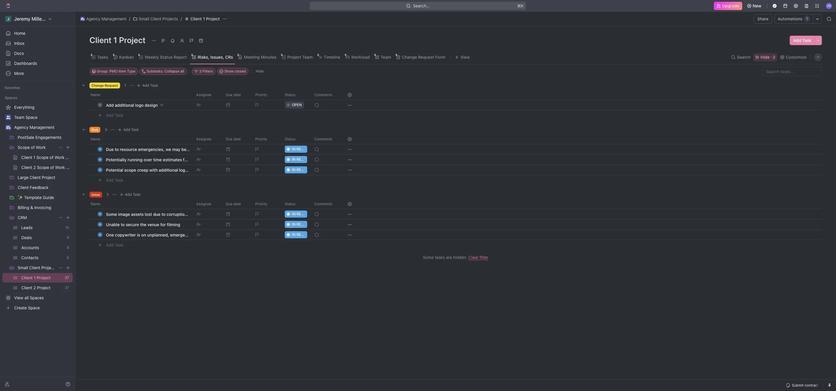 Task type: describe. For each thing, give the bounding box(es) containing it.
inbox
[[14, 41, 25, 46]]

is
[[137, 233, 140, 238]]

all inside sidebar navigation
[[24, 296, 29, 301]]

scope of work link
[[18, 143, 56, 152]]

corruption
[[167, 212, 187, 217]]

clear filter link
[[469, 255, 489, 261]]

status for some image assets lost due to corruption in digital media storage's status dropdown button
[[285, 202, 296, 206]]

1 horizontal spatial team
[[303, 55, 313, 60]]

more button
[[2, 69, 73, 78]]

pmo
[[109, 69, 118, 74]]

crm link
[[18, 213, 56, 223]]

Search tasks... text field
[[763, 67, 822, 76]]

management inside sidebar navigation
[[30, 125, 54, 130]]

37 for client 1 project
[[65, 276, 69, 280]]

deals link
[[21, 233, 65, 243]]

with
[[150, 168, 158, 173]]

jeremy
[[14, 16, 30, 22]]

add task down potential
[[106, 178, 123, 183]]

upgrade link
[[715, 2, 743, 10]]

subtasks: collapse all
[[147, 69, 184, 74]]

priority button for 3
[[252, 135, 282, 144]]

3 inside dropdown button
[[199, 69, 202, 74]]

dashboards link
[[2, 59, 73, 68]]

date for behind
[[234, 137, 241, 141]]

1 status button from the top
[[282, 90, 311, 100]]

digital
[[193, 212, 205, 217]]

miller's
[[32, 16, 47, 22]]

10
[[65, 226, 69, 230]]

logo inside add additional logo design link
[[135, 103, 144, 108]]

favorites button
[[2, 84, 23, 92]]

✨
[[18, 195, 23, 200]]

1 date from the top
[[234, 93, 241, 97]]

in review for due to resource emergencies, we may be running 1 week behind schedule
[[292, 147, 310, 152]]

status button for due to resource emergencies, we may be running 1 week behind schedule
[[282, 135, 311, 144]]

add task button up customize
[[791, 36, 816, 45]]

to for unable to secure the venue for filming
[[121, 222, 125, 227]]

due date button for behind
[[222, 135, 252, 144]]

1 horizontal spatial client 1 project
[[90, 35, 147, 45]]

issue
[[92, 193, 100, 197]]

0 vertical spatial projects
[[163, 16, 178, 21]]

filming for potentially running over time estimates for filming
[[190, 157, 203, 162]]

show
[[224, 69, 234, 74]]

some tasks are hidden. clear filter
[[423, 255, 489, 260]]

comments for due to resource emergencies, we may be running 1 week behind schedule
[[315, 137, 333, 141]]

1 due date from the top
[[226, 93, 241, 97]]

group: pmo item type
[[97, 69, 136, 74]]

issues,
[[211, 55, 224, 60]]

due date button for storage
[[222, 200, 252, 209]]

review for potential scope creep with additional logo designs
[[297, 168, 310, 172]]

1 name button from the top
[[90, 90, 193, 100]]

inbox link
[[2, 39, 73, 48]]

kanban
[[119, 55, 134, 60]]

view all spaces
[[14, 296, 44, 301]]

assets
[[131, 212, 144, 217]]

item
[[119, 69, 126, 74]]

j
[[7, 17, 9, 21]]

one copywriter is on unplanned, emergency sick leave link
[[105, 231, 212, 239]]

1 vertical spatial additional
[[159, 168, 178, 173]]

search...
[[414, 3, 430, 8]]

business time image
[[81, 17, 85, 20]]

37 for client 2 project
[[65, 286, 69, 290]]

designs
[[189, 168, 204, 173]]

agency management inside "tree"
[[14, 125, 54, 130]]

potentially running over time estimates for filming link
[[105, 156, 203, 164]]

1 horizontal spatial agency
[[86, 16, 101, 21]]

0 vertical spatial spaces
[[5, 96, 17, 100]]

name button for lost
[[90, 200, 193, 209]]

1 horizontal spatial client 1 project link
[[183, 15, 221, 22]]

task down subtasks:
[[150, 83, 158, 88]]

add down change request
[[106, 103, 114, 108]]

minutes
[[261, 55, 277, 60]]

due to resource emergencies, we may be running 1 week behind schedule link
[[105, 145, 250, 154]]

1 vertical spatial agency management link
[[14, 123, 71, 132]]

tree inside sidebar navigation
[[2, 103, 76, 313]]

add task button down potential
[[103, 177, 126, 184]]

billing & invoicing link
[[18, 203, 71, 213]]

risk
[[92, 128, 98, 132]]

0 vertical spatial small
[[139, 16, 149, 21]]

open
[[292, 103, 302, 107]]

in review for some image assets lost due to corruption in digital media storage
[[292, 212, 310, 217]]

add up customize
[[794, 38, 802, 43]]

1 vertical spatial client 1 project link
[[21, 274, 62, 283]]

change request
[[92, 84, 118, 88]]

postsale engagements
[[18, 135, 62, 140]]

add down add additional logo design
[[106, 113, 114, 118]]

0 vertical spatial agency management
[[86, 16, 127, 21]]

in for some image assets lost due to corruption in digital media storage
[[292, 212, 296, 217]]

create space
[[14, 306, 40, 311]]

3 left customize button
[[773, 55, 776, 60]]

add down potential
[[106, 178, 114, 183]]

accounts
[[21, 245, 39, 250]]

0 horizontal spatial additional
[[115, 103, 134, 108]]

2 for scope
[[33, 165, 36, 170]]

date for storage
[[234, 202, 241, 206]]

project team link
[[286, 53, 313, 61]]

scope of work
[[18, 145, 46, 150]]

space for team space
[[26, 115, 37, 120]]

workload link
[[350, 53, 370, 61]]

emergencies,
[[138, 147, 165, 152]]

change for change request form
[[402, 55, 417, 60]]

show closed
[[224, 69, 246, 74]]

clear
[[469, 255, 479, 260]]

type
[[127, 69, 136, 74]]

in review button for potential scope creep with additional logo designs
[[282, 165, 311, 175]]

in for potential scope creep with additional logo designs
[[292, 168, 296, 172]]

3 filters
[[199, 69, 213, 74]]

invoicing
[[34, 205, 51, 210]]

client inside client 1 scope of work docs link
[[21, 155, 32, 160]]

unable
[[106, 222, 120, 227]]

we
[[166, 147, 171, 152]]

creep
[[137, 168, 148, 173]]

3 right issue
[[107, 193, 109, 197]]

docs for client 2 scope of work docs
[[66, 165, 76, 170]]

status for third status dropdown button from the bottom
[[285, 93, 296, 97]]

due
[[153, 212, 161, 217]]

home
[[14, 31, 25, 36]]

work for 2
[[55, 165, 65, 170]]

2 / from the left
[[181, 16, 182, 21]]

client inside client feedback link
[[18, 185, 29, 190]]

2 horizontal spatial to
[[162, 212, 166, 217]]

small client projects inside sidebar navigation
[[18, 266, 57, 271]]

for for estimates
[[183, 157, 189, 162]]

team space
[[14, 115, 37, 120]]

billing & invoicing
[[18, 205, 51, 210]]

in review button for one copywriter is on unplanned, emergency sick leave
[[282, 230, 311, 240]]

view all spaces link
[[2, 294, 71, 303]]

1 vertical spatial small client projects link
[[18, 263, 57, 273]]

potential scope creep with additional logo designs link
[[105, 166, 204, 174]]

comments button for some image assets lost due to corruption in digital media storage
[[311, 200, 341, 209]]

1 horizontal spatial management
[[102, 16, 127, 21]]

copywriter
[[115, 233, 136, 238]]

due date for behind
[[226, 137, 241, 141]]

billing
[[18, 205, 29, 210]]

task up resource
[[131, 128, 139, 132]]

venue
[[148, 222, 159, 227]]

in review button for unable to secure the venue for filming
[[282, 219, 311, 230]]

change request form
[[402, 55, 446, 60]]

client 2 scope of work docs
[[21, 165, 76, 170]]

secure
[[126, 222, 139, 227]]

unable to secure the venue for filming
[[106, 222, 180, 227]]

in for potentially running over time estimates for filming
[[292, 157, 296, 162]]

leads link
[[21, 223, 63, 233]]

jeremy miller's workspace
[[14, 16, 73, 22]]

add task down subtasks:
[[142, 83, 158, 88]]

risks, issues, crs link
[[197, 53, 233, 61]]

unable to secure the venue for filming link
[[105, 221, 192, 229]]

1 comments button from the top
[[311, 90, 341, 100]]

tasks
[[97, 55, 108, 60]]

work for 1
[[55, 155, 64, 160]]

scope for 2
[[37, 165, 49, 170]]

some for some tasks are hidden. clear filter
[[423, 255, 434, 260]]

upgrade
[[723, 3, 740, 8]]

due to resource emergencies, we may be running 1 week behind schedule
[[106, 147, 250, 152]]

potential
[[106, 168, 123, 173]]

9
[[67, 236, 69, 240]]

time
[[153, 157, 162, 162]]

engagements
[[35, 135, 62, 140]]

kanban link
[[118, 53, 134, 61]]

create
[[14, 306, 27, 311]]

may
[[172, 147, 181, 152]]

to for due to resource emergencies, we may be running 1 week behind schedule
[[115, 147, 119, 152]]

estimates
[[163, 157, 182, 162]]

share
[[758, 16, 769, 21]]

hide for hide 3
[[761, 55, 770, 60]]

project inside 'link'
[[42, 175, 55, 180]]

0 vertical spatial docs
[[14, 51, 24, 56]]

large client project
[[18, 175, 55, 180]]

accounts link
[[21, 243, 64, 253]]

view for view all spaces
[[14, 296, 23, 301]]

add down subtasks:
[[142, 83, 149, 88]]

tasks link
[[96, 53, 108, 61]]

scope for 1
[[36, 155, 48, 160]]

workload
[[352, 55, 370, 60]]

on
[[141, 233, 146, 238]]

jeremy miller's workspace, , element
[[5, 16, 11, 22]]

search button
[[730, 53, 753, 61]]

projects inside sidebar navigation
[[41, 266, 57, 271]]

weekly status report link
[[144, 53, 187, 61]]

space for create space
[[28, 306, 40, 311]]

in review for potentially running over time estimates for filming
[[292, 157, 310, 162]]

task up customize
[[803, 38, 812, 43]]



Task type: locate. For each thing, give the bounding box(es) containing it.
1 horizontal spatial agency management link
[[79, 15, 128, 22]]

in review
[[292, 147, 310, 152], [292, 157, 310, 162], [292, 168, 310, 172], [292, 212, 310, 217], [292, 222, 310, 227], [292, 233, 310, 237]]

agency management link
[[79, 15, 128, 22], [14, 123, 71, 132]]

request left form in the right of the page
[[419, 55, 435, 60]]

of up client 2 scope of work docs
[[50, 155, 53, 160]]

2 vertical spatial status button
[[282, 200, 311, 209]]

due down show
[[226, 93, 233, 97]]

0 horizontal spatial management
[[30, 125, 54, 130]]

image
[[118, 212, 130, 217]]

sidebar navigation
[[0, 12, 77, 392]]

work
[[36, 145, 46, 150], [55, 155, 64, 160], [55, 165, 65, 170]]

3 left filters
[[199, 69, 202, 74]]

request for change request
[[105, 84, 118, 88]]

add task button down subtasks:
[[135, 82, 160, 89]]

1 due date button from the top
[[222, 90, 252, 100]]

due date button down show closed
[[222, 90, 252, 100]]

3 assignee button from the top
[[193, 200, 222, 209]]

⌘k
[[518, 3, 524, 8]]

3 right risk
[[105, 128, 107, 132]]

due up potentially
[[106, 147, 114, 152]]

0 horizontal spatial logo
[[135, 103, 144, 108]]

review for some image assets lost due to corruption in digital media storage
[[297, 212, 310, 217]]

jm button
[[825, 1, 834, 11]]

1 vertical spatial space
[[28, 306, 40, 311]]

1 / from the left
[[129, 16, 130, 21]]

add task
[[794, 38, 812, 43], [142, 83, 158, 88], [106, 113, 123, 118], [123, 128, 139, 132], [106, 178, 123, 183], [125, 193, 141, 197], [106, 243, 123, 248]]

work down postsale engagements
[[36, 145, 46, 150]]

filming down 'corruption'
[[167, 222, 180, 227]]

feedback
[[30, 185, 49, 190]]

2 due date from the top
[[226, 137, 241, 141]]

view up create
[[14, 296, 23, 301]]

1 priority button from the top
[[252, 90, 282, 100]]

3 assignee from the top
[[196, 202, 212, 206]]

open button
[[282, 100, 311, 110]]

1 horizontal spatial some
[[423, 255, 434, 260]]

1 vertical spatial priority button
[[252, 135, 282, 144]]

2 assignee from the top
[[196, 137, 212, 141]]

request for change request form
[[419, 55, 435, 60]]

scope
[[18, 145, 30, 150], [36, 155, 48, 160], [37, 165, 49, 170]]

3 in review from the top
[[292, 168, 310, 172]]

client inside the client 2 project link
[[21, 286, 32, 291]]

automations
[[778, 16, 803, 21]]

name for some image assets lost due to corruption in digital media storage
[[91, 202, 100, 206]]

hide for hide
[[256, 69, 264, 74]]

assignee button down filters
[[193, 90, 222, 100]]

2 vertical spatial priority button
[[252, 200, 282, 209]]

name button up assets
[[90, 200, 193, 209]]

team for team
[[381, 55, 391, 60]]

review for potentially running over time estimates for filming
[[297, 157, 310, 162]]

team right workload
[[381, 55, 391, 60]]

team left timeline link
[[303, 55, 313, 60]]

0 horizontal spatial small
[[18, 266, 28, 271]]

running up scope
[[128, 157, 143, 162]]

name down risk
[[91, 137, 100, 141]]

2 comments from the top
[[315, 137, 333, 141]]

running
[[188, 147, 203, 152], [128, 157, 143, 162]]

1 37 from the top
[[65, 276, 69, 280]]

2 in review button from the top
[[282, 154, 311, 165]]

small client projects link
[[132, 15, 180, 22], [18, 263, 57, 273]]

request
[[419, 55, 435, 60], [105, 84, 118, 88]]

client
[[150, 16, 161, 21], [191, 16, 202, 21], [90, 35, 112, 45], [21, 155, 32, 160], [21, 165, 32, 170], [30, 175, 41, 180], [18, 185, 29, 190], [29, 266, 40, 271], [21, 276, 33, 281], [21, 286, 32, 291]]

assignee button up week
[[193, 135, 222, 144]]

name down change request
[[91, 93, 100, 97]]

task down potential
[[115, 178, 123, 183]]

0 vertical spatial hide
[[761, 55, 770, 60]]

6 in review button from the top
[[282, 230, 311, 240]]

0 horizontal spatial client 1 project link
[[21, 274, 62, 283]]

tree
[[2, 103, 76, 313]]

1 vertical spatial comments button
[[311, 135, 341, 144]]

lost
[[145, 212, 152, 217]]

running inside due to resource emergencies, we may be running 1 week behind schedule "link"
[[188, 147, 203, 152]]

logo left designs at the top of the page
[[179, 168, 188, 173]]

3 status button from the top
[[282, 200, 311, 209]]

add task button down the one
[[103, 242, 126, 249]]

0 horizontal spatial running
[[128, 157, 143, 162]]

1 vertical spatial spaces
[[30, 296, 44, 301]]

2 vertical spatial comments button
[[311, 200, 341, 209]]

to up potentially
[[115, 147, 119, 152]]

1 horizontal spatial running
[[188, 147, 203, 152]]

1 vertical spatial priority
[[256, 137, 268, 141]]

1 horizontal spatial logo
[[179, 168, 188, 173]]

sick
[[193, 233, 201, 238]]

1 vertical spatial 2
[[33, 286, 36, 291]]

of inside scope of work link
[[31, 145, 35, 150]]

0 horizontal spatial small client projects
[[18, 266, 57, 271]]

review for one copywriter is on unplanned, emergency sick leave
[[297, 233, 310, 237]]

2 vertical spatial priority
[[256, 202, 268, 206]]

0 vertical spatial scope
[[18, 145, 30, 150]]

3 priority button from the top
[[252, 200, 282, 209]]

add task button down add additional logo design
[[103, 112, 126, 119]]

client inside large client project 'link'
[[30, 175, 41, 180]]

due up behind
[[226, 137, 233, 141]]

for inside potentially running over time estimates for filming link
[[183, 157, 189, 162]]

0 vertical spatial request
[[419, 55, 435, 60]]

0 vertical spatial agency
[[86, 16, 101, 21]]

2 for project
[[33, 286, 36, 291]]

0 horizontal spatial agency
[[14, 125, 28, 130]]

docs up client 2 scope of work docs
[[66, 155, 75, 160]]

to inside "link"
[[115, 147, 119, 152]]

assignee button up media
[[193, 200, 222, 209]]

3 comments button from the top
[[311, 200, 341, 209]]

search
[[738, 55, 751, 60]]

week
[[207, 147, 217, 152]]

new button
[[745, 1, 766, 11]]

due date for storage
[[226, 202, 241, 206]]

of for 2
[[50, 165, 54, 170]]

1 vertical spatial management
[[30, 125, 54, 130]]

3 review from the top
[[297, 168, 310, 172]]

1 2 from the top
[[33, 165, 36, 170]]

0 horizontal spatial spaces
[[5, 96, 17, 100]]

in review button for potentially running over time estimates for filming
[[282, 154, 311, 165]]

1 assignee button from the top
[[193, 90, 222, 100]]

large client project link
[[18, 173, 71, 183]]

comments button
[[311, 90, 341, 100], [311, 135, 341, 144], [311, 200, 341, 209]]

template
[[24, 195, 42, 200]]

due date button up storage
[[222, 200, 252, 209]]

work inside scope of work link
[[36, 145, 46, 150]]

2 vertical spatial of
[[50, 165, 54, 170]]

/
[[129, 16, 130, 21], [181, 16, 182, 21]]

1 vertical spatial agency
[[14, 125, 28, 130]]

view for view
[[461, 55, 470, 60]]

client 1 scope of work docs link
[[21, 153, 75, 162]]

for for venue
[[160, 222, 166, 227]]

view button
[[453, 53, 472, 61]]

2 inside client 2 scope of work docs link
[[33, 165, 36, 170]]

1 vertical spatial work
[[55, 155, 64, 160]]

all up create space
[[24, 296, 29, 301]]

assignee for digital
[[196, 202, 212, 206]]

due date down show closed "dropdown button"
[[226, 93, 241, 97]]

add task down the one
[[106, 243, 123, 248]]

in review for one copywriter is on unplanned, emergency sick leave
[[292, 233, 310, 237]]

add up resource
[[123, 128, 130, 132]]

1 vertical spatial docs
[[66, 155, 75, 160]]

in for due to resource emergencies, we may be running 1 week behind schedule
[[292, 147, 296, 152]]

risks, issues, crs
[[198, 55, 233, 60]]

docs down client 1 scope of work docs link
[[66, 165, 76, 170]]

logo inside potential scope creep with additional logo designs link
[[179, 168, 188, 173]]

2 vertical spatial name
[[91, 202, 100, 206]]

due for third "due date" dropdown button from the bottom of the page
[[226, 93, 233, 97]]

large
[[18, 175, 29, 180]]

3 priority from the top
[[256, 202, 268, 206]]

user group image
[[6, 116, 10, 119]]

add additional logo design link
[[105, 101, 192, 109]]

0 vertical spatial client 1 project
[[191, 16, 220, 21]]

project team
[[288, 55, 313, 60]]

in for unable to secure the venue for filming
[[292, 222, 296, 227]]

in for one copywriter is on unplanned, emergency sick leave
[[292, 233, 296, 237]]

guide
[[43, 195, 54, 200]]

1 inside "link"
[[204, 147, 206, 152]]

client 1 project
[[191, 16, 220, 21], [90, 35, 147, 45], [21, 276, 51, 281]]

for right the venue
[[160, 222, 166, 227]]

1 horizontal spatial view
[[461, 55, 470, 60]]

additional left design
[[115, 103, 134, 108]]

2 date from the top
[[234, 137, 241, 141]]

1 in review from the top
[[292, 147, 310, 152]]

assignee button for week
[[193, 135, 222, 144]]

add up image
[[125, 193, 132, 197]]

contacts
[[21, 256, 38, 261]]

1 horizontal spatial small client projects link
[[132, 15, 180, 22]]

1 horizontal spatial projects
[[163, 16, 178, 21]]

docs down inbox on the left of page
[[14, 51, 24, 56]]

group:
[[97, 69, 109, 74]]

one copywriter is on unplanned, emergency sick leave
[[106, 233, 212, 238]]

agency inside sidebar navigation
[[14, 125, 28, 130]]

client 1 project inside sidebar navigation
[[21, 276, 51, 281]]

view inside button
[[461, 55, 470, 60]]

work inside client 1 scope of work docs link
[[55, 155, 64, 160]]

2 comments button from the top
[[311, 135, 341, 144]]

name for due to resource emergencies, we may be running 1 week behind schedule
[[91, 137, 100, 141]]

1 comments from the top
[[315, 93, 333, 97]]

docs for client 1 scope of work docs
[[66, 155, 75, 160]]

due for "due date" dropdown button corresponding to behind
[[226, 137, 233, 141]]

2 vertical spatial work
[[55, 165, 65, 170]]

add task button up resource
[[116, 126, 141, 134]]

2 due date button from the top
[[222, 135, 252, 144]]

all right collapse
[[180, 69, 184, 74]]

in review button for due to resource emergencies, we may be running 1 week behind schedule
[[282, 144, 311, 155]]

2 name from the top
[[91, 137, 100, 141]]

filming for unable to secure the venue for filming
[[167, 222, 180, 227]]

2 assignee button from the top
[[193, 135, 222, 144]]

1 vertical spatial scope
[[36, 155, 48, 160]]

2 inside the client 2 project link
[[33, 286, 36, 291]]

filming up designs at the top of the page
[[190, 157, 203, 162]]

media
[[206, 212, 218, 217]]

4 in review button from the top
[[282, 209, 311, 220]]

work inside client 2 scope of work docs link
[[55, 165, 65, 170]]

date up storage
[[234, 202, 241, 206]]

1 horizontal spatial agency management
[[86, 16, 127, 21]]

scope
[[124, 168, 136, 173]]

some image assets lost due to corruption in digital media storage link
[[105, 210, 234, 219]]

5 in review from the top
[[292, 222, 310, 227]]

potentially running over time estimates for filming
[[106, 157, 203, 162]]

task down add additional logo design
[[115, 113, 123, 118]]

comments for some image assets lost due to corruption in digital media storage
[[315, 202, 333, 206]]

agency right business time icon
[[86, 16, 101, 21]]

date up schedule
[[234, 137, 241, 141]]

of for 1
[[50, 155, 53, 160]]

in review for potential scope creep with additional logo designs
[[292, 168, 310, 172]]

0 vertical spatial work
[[36, 145, 46, 150]]

review for due to resource emergencies, we may be running 1 week behind schedule
[[297, 147, 310, 152]]

add down the one
[[106, 243, 114, 248]]

scope up large client project 'link'
[[37, 165, 49, 170]]

jm
[[828, 4, 832, 7]]

0 vertical spatial assignee button
[[193, 90, 222, 100]]

closed
[[235, 69, 246, 74]]

assignee button for media
[[193, 200, 222, 209]]

5 review from the top
[[297, 222, 310, 227]]

everything
[[14, 105, 34, 110]]

0 vertical spatial change
[[402, 55, 417, 60]]

due up storage
[[226, 202, 233, 206]]

some up unable
[[106, 212, 117, 217]]

spaces down client 2 project
[[30, 296, 44, 301]]

37 down 6
[[65, 276, 69, 280]]

1 in review button from the top
[[282, 144, 311, 155]]

task up assets
[[133, 193, 141, 197]]

1 horizontal spatial change
[[402, 55, 417, 60]]

3 name button from the top
[[90, 200, 193, 209]]

0 vertical spatial small client projects link
[[132, 15, 180, 22]]

crs
[[225, 55, 233, 60]]

2 in review from the top
[[292, 157, 310, 162]]

over
[[144, 157, 152, 162]]

3 date from the top
[[234, 202, 241, 206]]

add task up assets
[[125, 193, 141, 197]]

of down postsale
[[31, 145, 35, 150]]

change right the team link
[[402, 55, 417, 60]]

team inside sidebar navigation
[[14, 115, 24, 120]]

hide down 'meeting minutes' link
[[256, 69, 264, 74]]

due date button up schedule
[[222, 135, 252, 144]]

0 vertical spatial all
[[180, 69, 184, 74]]

create space link
[[2, 304, 71, 313]]

1 vertical spatial filming
[[167, 222, 180, 227]]

0 vertical spatial status button
[[282, 90, 311, 100]]

1 horizontal spatial spaces
[[30, 296, 44, 301]]

in
[[292, 147, 296, 152], [292, 157, 296, 162], [292, 168, 296, 172], [188, 212, 192, 217], [292, 212, 296, 217], [292, 222, 296, 227], [292, 233, 296, 237]]

&
[[30, 205, 33, 210]]

team link
[[380, 53, 391, 61]]

review for unable to secure the venue for filming
[[297, 222, 310, 227]]

team space link
[[14, 113, 71, 122]]

hide inside "button"
[[256, 69, 264, 74]]

1 assignee from the top
[[196, 93, 212, 97]]

6 review from the top
[[297, 233, 310, 237]]

0 vertical spatial management
[[102, 16, 127, 21]]

work up client 2 scope of work docs
[[55, 155, 64, 160]]

status for status dropdown button for due to resource emergencies, we may be running 1 week behind schedule
[[285, 137, 296, 141]]

1 vertical spatial assignee
[[196, 137, 212, 141]]

agency management right business time icon
[[86, 16, 127, 21]]

0 vertical spatial 37
[[65, 276, 69, 280]]

add task down add additional logo design
[[106, 113, 123, 118]]

leave
[[202, 233, 212, 238]]

due for "due date" dropdown button for storage
[[226, 202, 233, 206]]

1 horizontal spatial all
[[180, 69, 184, 74]]

running right "be"
[[188, 147, 203, 152]]

space
[[26, 115, 37, 120], [28, 306, 40, 311]]

2 37 from the top
[[65, 286, 69, 290]]

in review for unable to secure the venue for filming
[[292, 222, 310, 227]]

0 vertical spatial additional
[[115, 103, 134, 108]]

change down group:
[[92, 84, 104, 88]]

add task button up image
[[118, 191, 143, 199]]

0 horizontal spatial team
[[14, 115, 24, 120]]

1 horizontal spatial to
[[121, 222, 125, 227]]

0 vertical spatial of
[[31, 145, 35, 150]]

0 vertical spatial some
[[106, 212, 117, 217]]

view right form in the right of the page
[[461, 55, 470, 60]]

3 due date from the top
[[226, 202, 241, 206]]

client inside client 2 scope of work docs link
[[21, 165, 32, 170]]

of inside client 1 scope of work docs link
[[50, 155, 53, 160]]

client 1 scope of work docs
[[21, 155, 75, 160]]

change request form link
[[401, 53, 446, 61]]

scope down postsale
[[18, 145, 30, 150]]

2 vertical spatial client 1 project
[[21, 276, 51, 281]]

logo left design
[[135, 103, 144, 108]]

hide 3
[[761, 55, 776, 60]]

37
[[65, 276, 69, 280], [65, 286, 69, 290]]

agency management up postsale engagements
[[14, 125, 54, 130]]

more
[[14, 71, 24, 76]]

one
[[106, 233, 114, 238]]

2 2 from the top
[[33, 286, 36, 291]]

for down "be"
[[183, 157, 189, 162]]

1 vertical spatial change
[[92, 84, 104, 88]]

tasks
[[435, 255, 445, 260]]

0 horizontal spatial filming
[[167, 222, 180, 227]]

2 vertical spatial to
[[121, 222, 125, 227]]

1 name from the top
[[91, 93, 100, 97]]

4 in review from the top
[[292, 212, 310, 217]]

hide right search
[[761, 55, 770, 60]]

1 vertical spatial name
[[91, 137, 100, 141]]

to right due
[[162, 212, 166, 217]]

small inside sidebar navigation
[[18, 266, 28, 271]]

management
[[102, 16, 127, 21], [30, 125, 54, 130]]

schedule
[[232, 147, 250, 152]]

0 horizontal spatial small client projects link
[[18, 263, 57, 273]]

status button for some image assets lost due to corruption in digital media storage
[[282, 200, 311, 209]]

filming
[[190, 157, 203, 162], [167, 222, 180, 227]]

3 due date button from the top
[[222, 200, 252, 209]]

team for team space
[[14, 115, 24, 120]]

assignee up week
[[196, 137, 212, 141]]

2 priority button from the top
[[252, 135, 282, 144]]

1 vertical spatial date
[[234, 137, 241, 141]]

customize
[[787, 55, 807, 60]]

1 vertical spatial projects
[[41, 266, 57, 271]]

some image assets lost due to corruption in digital media storage
[[106, 212, 234, 217]]

priority for 3
[[256, 137, 268, 141]]

1 vertical spatial due date button
[[222, 135, 252, 144]]

3 in review button from the top
[[282, 165, 311, 175]]

scope down scope of work link
[[36, 155, 48, 160]]

for inside unable to secure the venue for filming link
[[160, 222, 166, 227]]

6 in review from the top
[[292, 233, 310, 237]]

client 1 project link
[[183, 15, 221, 22], [21, 274, 62, 283]]

2 up view all spaces link
[[33, 286, 36, 291]]

due for due to resource emergencies, we may be running 1 week behind schedule "link"
[[106, 147, 114, 152]]

change for change request
[[92, 84, 104, 88]]

docs link
[[2, 49, 73, 58]]

some left tasks
[[423, 255, 434, 260]]

2 priority from the top
[[256, 137, 268, 141]]

of down client 1 scope of work docs link
[[50, 165, 54, 170]]

spaces down favorites button on the top left of page
[[5, 96, 17, 100]]

in review button for some image assets lost due to corruption in digital media storage
[[282, 209, 311, 220]]

5 in review button from the top
[[282, 219, 311, 230]]

0 horizontal spatial client 1 project
[[21, 276, 51, 281]]

request down pmo on the top
[[105, 84, 118, 88]]

due date up storage
[[226, 202, 241, 206]]

some for some image assets lost due to corruption in digital media storage
[[106, 212, 117, 217]]

running inside potentially running over time estimates for filming link
[[128, 157, 143, 162]]

4 review from the top
[[297, 212, 310, 217]]

37 right the client 2 project link
[[65, 286, 69, 290]]

due date
[[226, 93, 241, 97], [226, 137, 241, 141], [226, 202, 241, 206]]

1 vertical spatial comments
[[315, 137, 333, 141]]

priority
[[256, 93, 268, 97], [256, 137, 268, 141], [256, 202, 268, 206]]

the
[[140, 222, 147, 227]]

2 vertical spatial date
[[234, 202, 241, 206]]

priority for 1
[[256, 93, 268, 97]]

0 vertical spatial priority
[[256, 93, 268, 97]]

1 vertical spatial view
[[14, 296, 23, 301]]

task down copywriter on the left bottom of the page
[[115, 243, 123, 248]]

assignee for 1
[[196, 137, 212, 141]]

2 name button from the top
[[90, 135, 193, 144]]

assignee up digital
[[196, 202, 212, 206]]

tree containing everything
[[2, 103, 76, 313]]

0 vertical spatial priority button
[[252, 90, 282, 100]]

1 horizontal spatial small client projects
[[139, 16, 178, 21]]

space down view all spaces link
[[28, 306, 40, 311]]

behind
[[218, 147, 231, 152]]

business time image
[[6, 126, 10, 129]]

due date up schedule
[[226, 137, 241, 141]]

team right user group image at the top
[[14, 115, 24, 120]]

0 vertical spatial filming
[[190, 157, 203, 162]]

3 filters button
[[192, 68, 216, 75]]

1 vertical spatial for
[[160, 222, 166, 227]]

2 status button from the top
[[282, 135, 311, 144]]

date down show closed
[[234, 93, 241, 97]]

name button up add additional logo design link
[[90, 90, 193, 100]]

1 review from the top
[[297, 147, 310, 152]]

0 horizontal spatial projects
[[41, 266, 57, 271]]

0 horizontal spatial some
[[106, 212, 117, 217]]

potentially
[[106, 157, 127, 162]]

due inside "link"
[[106, 147, 114, 152]]

share button
[[754, 14, 773, 24]]

1 vertical spatial name button
[[90, 135, 193, 144]]

1 vertical spatial logo
[[179, 168, 188, 173]]

0 vertical spatial name button
[[90, 90, 193, 100]]

client 2 project
[[21, 286, 51, 291]]

1 vertical spatial agency management
[[14, 125, 54, 130]]

priority button for 1
[[252, 90, 282, 100]]

add task up resource
[[123, 128, 139, 132]]

1 vertical spatial of
[[50, 155, 53, 160]]

hidden.
[[454, 255, 468, 260]]

2
[[33, 165, 36, 170], [33, 286, 36, 291]]

3 name from the top
[[91, 202, 100, 206]]

1 horizontal spatial /
[[181, 16, 182, 21]]

3 comments from the top
[[315, 202, 333, 206]]

crm
[[18, 215, 27, 220]]

1 vertical spatial assignee button
[[193, 135, 222, 144]]

2 vertical spatial name button
[[90, 200, 193, 209]]

of inside client 2 scope of work docs link
[[50, 165, 54, 170]]

meeting minutes link
[[243, 53, 277, 61]]

2 review from the top
[[297, 157, 310, 162]]

to left secure in the bottom of the page
[[121, 222, 125, 227]]

name down issue
[[91, 202, 100, 206]]

work down client 1 scope of work docs link
[[55, 165, 65, 170]]

0 horizontal spatial for
[[160, 222, 166, 227]]

1 vertical spatial due date
[[226, 137, 241, 141]]

8
[[67, 246, 69, 250]]

2 horizontal spatial client 1 project
[[191, 16, 220, 21]]

1 priority from the top
[[256, 93, 268, 97]]

postsale engagements link
[[18, 133, 71, 142]]

0 vertical spatial client 1 project link
[[183, 15, 221, 22]]

add task up customize
[[794, 38, 812, 43]]

comments button for due to resource emergencies, we may be running 1 week behind schedule
[[311, 135, 341, 144]]

0 vertical spatial logo
[[135, 103, 144, 108]]

name button for emergencies,
[[90, 135, 193, 144]]

0 horizontal spatial agency management
[[14, 125, 54, 130]]

view inside sidebar navigation
[[14, 296, 23, 301]]



Task type: vqa. For each thing, say whether or not it's contained in the screenshot.
"List"
no



